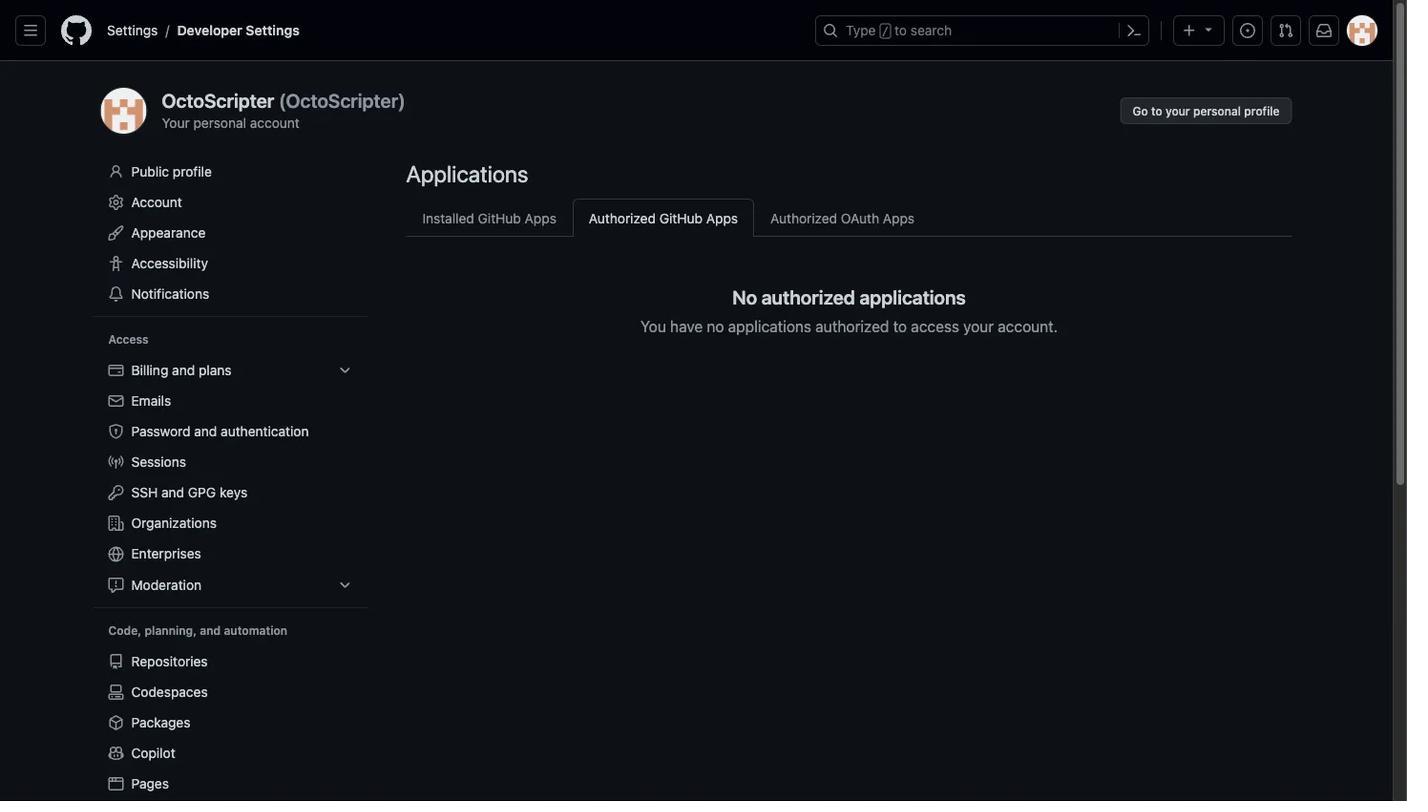Task type: describe. For each thing, give the bounding box(es) containing it.
settings / developer settings
[[107, 22, 300, 38]]

appearance link
[[101, 218, 361, 248]]

mail image
[[108, 394, 124, 409]]

copilot
[[131, 745, 175, 761]]

apps for authorized github apps
[[707, 210, 738, 226]]

@octoscripter image
[[101, 88, 147, 134]]

installed
[[423, 210, 475, 226]]

enterprises link
[[101, 539, 361, 570]]

authorized for authorized github apps
[[589, 210, 656, 226]]

ssh and gpg keys
[[131, 485, 248, 500]]

plans
[[199, 362, 232, 378]]

automation
[[224, 624, 288, 638]]

installed github apps
[[423, 210, 557, 226]]

organizations
[[131, 515, 217, 531]]

oauth
[[841, 210, 880, 226]]

have
[[671, 318, 703, 336]]

developer
[[177, 22, 242, 38]]

profile inside go to your personal profile link
[[1245, 104, 1280, 117]]

installed github apps link
[[406, 199, 573, 237]]

paintbrush image
[[108, 225, 124, 241]]

authorized for authorized oauth apps
[[771, 210, 838, 226]]

authorized github apps
[[589, 210, 738, 226]]

github for authorized
[[660, 210, 703, 226]]

type / to search
[[846, 22, 952, 38]]

and for plans
[[172, 362, 195, 378]]

billing and plans
[[131, 362, 232, 378]]

0 vertical spatial authorized
[[762, 286, 856, 308]]

notifications link
[[101, 279, 361, 309]]

no
[[707, 318, 725, 336]]

password and authentication
[[131, 424, 309, 439]]

bell image
[[108, 287, 124, 302]]

search
[[911, 22, 952, 38]]

public
[[131, 164, 169, 180]]

moderation button
[[101, 570, 361, 601]]

appearance
[[131, 225, 206, 241]]

sessions
[[131, 454, 186, 470]]

(octoscripter)
[[279, 89, 406, 112]]

account
[[131, 194, 182, 210]]

repo image
[[108, 654, 124, 670]]

account
[[250, 115, 300, 130]]

code, planning, and automation
[[108, 624, 288, 638]]

developer settings link
[[170, 15, 307, 46]]

code,
[[108, 624, 142, 638]]

pages
[[131, 776, 169, 792]]

profile inside public profile link
[[173, 164, 212, 180]]

organization image
[[108, 516, 124, 531]]

code, planning, and automation list
[[101, 647, 361, 801]]

enterprises
[[131, 546, 201, 562]]

accessibility image
[[108, 256, 124, 271]]

repositories link
[[101, 647, 361, 677]]

public profile
[[131, 164, 212, 180]]

notifications
[[131, 286, 209, 302]]

package image
[[108, 715, 124, 731]]

apps for authorized oauth apps
[[883, 210, 915, 226]]

account.
[[998, 318, 1058, 336]]

gear image
[[108, 195, 124, 210]]

0 vertical spatial to
[[895, 22, 907, 38]]

packages link
[[101, 708, 361, 738]]

planning,
[[145, 624, 197, 638]]

plus image
[[1182, 23, 1198, 38]]

triangle down image
[[1202, 21, 1217, 37]]

globe image
[[108, 547, 124, 562]]

ssh and gpg keys link
[[101, 478, 361, 508]]

key image
[[108, 485, 124, 500]]

access
[[911, 318, 960, 336]]

1 vertical spatial authorized
[[816, 318, 890, 336]]

repositories
[[131, 654, 208, 670]]

browser image
[[108, 777, 124, 792]]

authorized oauth apps
[[771, 210, 915, 226]]

billing and plans button
[[101, 355, 361, 386]]



Task type: locate. For each thing, give the bounding box(es) containing it.
applications
[[406, 160, 529, 187]]

1 github from the left
[[478, 210, 521, 226]]

you
[[641, 318, 667, 336]]

apps up no
[[707, 210, 738, 226]]

/ for settings
[[166, 22, 170, 38]]

octoscripter
[[162, 89, 274, 112]]

billing
[[131, 362, 168, 378]]

your inside "no authorized applications you have no applications authorized to access your account."
[[964, 318, 994, 336]]

apps down applications
[[525, 210, 557, 226]]

1 horizontal spatial your
[[1166, 104, 1191, 117]]

personal down octoscripter
[[193, 115, 246, 130]]

go to your personal profile
[[1133, 104, 1280, 117]]

your
[[162, 115, 190, 130]]

list containing settings / developer settings
[[99, 15, 804, 46]]

0 horizontal spatial personal
[[193, 115, 246, 130]]

0 vertical spatial profile
[[1245, 104, 1280, 117]]

codespaces link
[[101, 677, 361, 708]]

1 vertical spatial applications
[[729, 318, 812, 336]]

1 vertical spatial your
[[964, 318, 994, 336]]

profile
[[1245, 104, 1280, 117], [173, 164, 212, 180]]

2 horizontal spatial apps
[[883, 210, 915, 226]]

accessibility
[[131, 256, 208, 271]]

organizations link
[[101, 508, 361, 539]]

password and authentication link
[[101, 416, 361, 447]]

personal for (octoscripter)
[[193, 115, 246, 130]]

2 vertical spatial to
[[894, 318, 907, 336]]

/ inside the type / to search
[[882, 25, 889, 38]]

copilot link
[[101, 738, 361, 769]]

and inside ssh and gpg keys 'link'
[[161, 485, 184, 500]]

authorized
[[589, 210, 656, 226], [771, 210, 838, 226]]

codespaces image
[[108, 685, 124, 700]]

1 horizontal spatial authorized
[[771, 210, 838, 226]]

go
[[1133, 104, 1149, 117]]

applications
[[860, 286, 967, 308], [729, 318, 812, 336]]

password
[[131, 424, 191, 439]]

issue opened image
[[1241, 23, 1256, 38]]

access list
[[101, 355, 361, 601]]

homepage image
[[61, 15, 92, 46]]

authorized right no
[[762, 286, 856, 308]]

command palette image
[[1127, 23, 1142, 38]]

authentication
[[221, 424, 309, 439]]

and inside password and authentication link
[[194, 424, 217, 439]]

to left access on the top right
[[894, 318, 907, 336]]

0 horizontal spatial authorized
[[589, 210, 656, 226]]

list
[[99, 15, 804, 46]]

github for installed
[[478, 210, 521, 226]]

and
[[172, 362, 195, 378], [194, 424, 217, 439], [161, 485, 184, 500], [200, 624, 221, 638]]

authorized oauth apps link
[[755, 199, 931, 237]]

apps right oauth
[[883, 210, 915, 226]]

settings
[[107, 22, 158, 38], [246, 22, 300, 38]]

and for authentication
[[194, 424, 217, 439]]

personal
[[1194, 104, 1242, 117], [193, 115, 246, 130]]

pages link
[[101, 769, 361, 799]]

apps
[[525, 210, 557, 226], [707, 210, 738, 226], [883, 210, 915, 226]]

public profile link
[[101, 157, 361, 187]]

settings right homepage image
[[107, 22, 158, 38]]

2 settings from the left
[[246, 22, 300, 38]]

authorized left access on the top right
[[816, 318, 890, 336]]

profile right public
[[173, 164, 212, 180]]

0 horizontal spatial settings
[[107, 22, 158, 38]]

and for gpg
[[161, 485, 184, 500]]

/ right type
[[882, 25, 889, 38]]

personal right go
[[1194, 104, 1242, 117]]

1 settings from the left
[[107, 22, 158, 38]]

and up repositories link
[[200, 624, 221, 638]]

0 horizontal spatial profile
[[173, 164, 212, 180]]

1 vertical spatial profile
[[173, 164, 212, 180]]

no
[[733, 286, 758, 308]]

3 apps from the left
[[883, 210, 915, 226]]

and inside billing and plans dropdown button
[[172, 362, 195, 378]]

github
[[478, 210, 521, 226], [660, 210, 703, 226]]

no authorized applications you have no applications authorized to access your account.
[[641, 286, 1058, 336]]

0 vertical spatial your
[[1166, 104, 1191, 117]]

copilot image
[[108, 746, 124, 761]]

to right go
[[1152, 104, 1163, 117]]

1 horizontal spatial settings
[[246, 22, 300, 38]]

accessibility link
[[101, 248, 361, 279]]

and down emails link
[[194, 424, 217, 439]]

applications up access on the top right
[[860, 286, 967, 308]]

type
[[846, 22, 876, 38]]

sessions link
[[101, 447, 361, 478]]

1 horizontal spatial applications
[[860, 286, 967, 308]]

2 github from the left
[[660, 210, 703, 226]]

1 horizontal spatial apps
[[707, 210, 738, 226]]

broadcast image
[[108, 455, 124, 470]]

packages
[[131, 715, 191, 731]]

personal for to
[[1194, 104, 1242, 117]]

0 horizontal spatial github
[[478, 210, 521, 226]]

octoscripter (octoscripter) your personal account
[[162, 89, 406, 130]]

applications down no
[[729, 318, 812, 336]]

to left search
[[895, 22, 907, 38]]

personal inside octoscripter (octoscripter) your personal account
[[193, 115, 246, 130]]

/ for type
[[882, 25, 889, 38]]

gpg
[[188, 485, 216, 500]]

and right ssh
[[161, 485, 184, 500]]

/ left developer
[[166, 22, 170, 38]]

to inside "no authorized applications you have no applications authorized to access your account."
[[894, 318, 907, 336]]

1 horizontal spatial github
[[660, 210, 703, 226]]

shield lock image
[[108, 424, 124, 439]]

profile down issue opened image
[[1245, 104, 1280, 117]]

0 horizontal spatial /
[[166, 22, 170, 38]]

keys
[[220, 485, 248, 500]]

2 apps from the left
[[707, 210, 738, 226]]

settings right developer
[[246, 22, 300, 38]]

1 vertical spatial to
[[1152, 104, 1163, 117]]

1 authorized from the left
[[589, 210, 656, 226]]

emails link
[[101, 386, 361, 416]]

0 horizontal spatial your
[[964, 318, 994, 336]]

2 authorized from the left
[[771, 210, 838, 226]]

and left the plans
[[172, 362, 195, 378]]

your right access on the top right
[[964, 318, 994, 336]]

1 horizontal spatial personal
[[1194, 104, 1242, 117]]

ssh
[[131, 485, 158, 500]]

person image
[[108, 164, 124, 180]]

your right go
[[1166, 104, 1191, 117]]

authorized
[[762, 286, 856, 308], [816, 318, 890, 336]]

notifications image
[[1317, 23, 1332, 38]]

/ inside settings / developer settings
[[166, 22, 170, 38]]

authorized github apps link
[[573, 199, 755, 237]]

your
[[1166, 104, 1191, 117], [964, 318, 994, 336]]

moderation
[[131, 577, 202, 593]]

1 apps from the left
[[525, 210, 557, 226]]

1 horizontal spatial profile
[[1245, 104, 1280, 117]]

0 horizontal spatial applications
[[729, 318, 812, 336]]

emails
[[131, 393, 171, 409]]

0 vertical spatial applications
[[860, 286, 967, 308]]

0 horizontal spatial apps
[[525, 210, 557, 226]]

apps for installed github apps
[[525, 210, 557, 226]]

1 horizontal spatial /
[[882, 25, 889, 38]]

access
[[108, 333, 149, 346]]

/
[[166, 22, 170, 38], [882, 25, 889, 38]]

account link
[[101, 187, 361, 218]]

to
[[895, 22, 907, 38], [1152, 104, 1163, 117], [894, 318, 907, 336]]

go to your personal profile link
[[1121, 97, 1293, 124]]

to inside go to your personal profile link
[[1152, 104, 1163, 117]]

git pull request image
[[1279, 23, 1294, 38]]

settings link
[[99, 15, 166, 46]]

codespaces
[[131, 684, 208, 700]]

application settings element
[[406, 199, 1293, 237]]



Task type: vqa. For each thing, say whether or not it's contained in the screenshot.
started,
no



